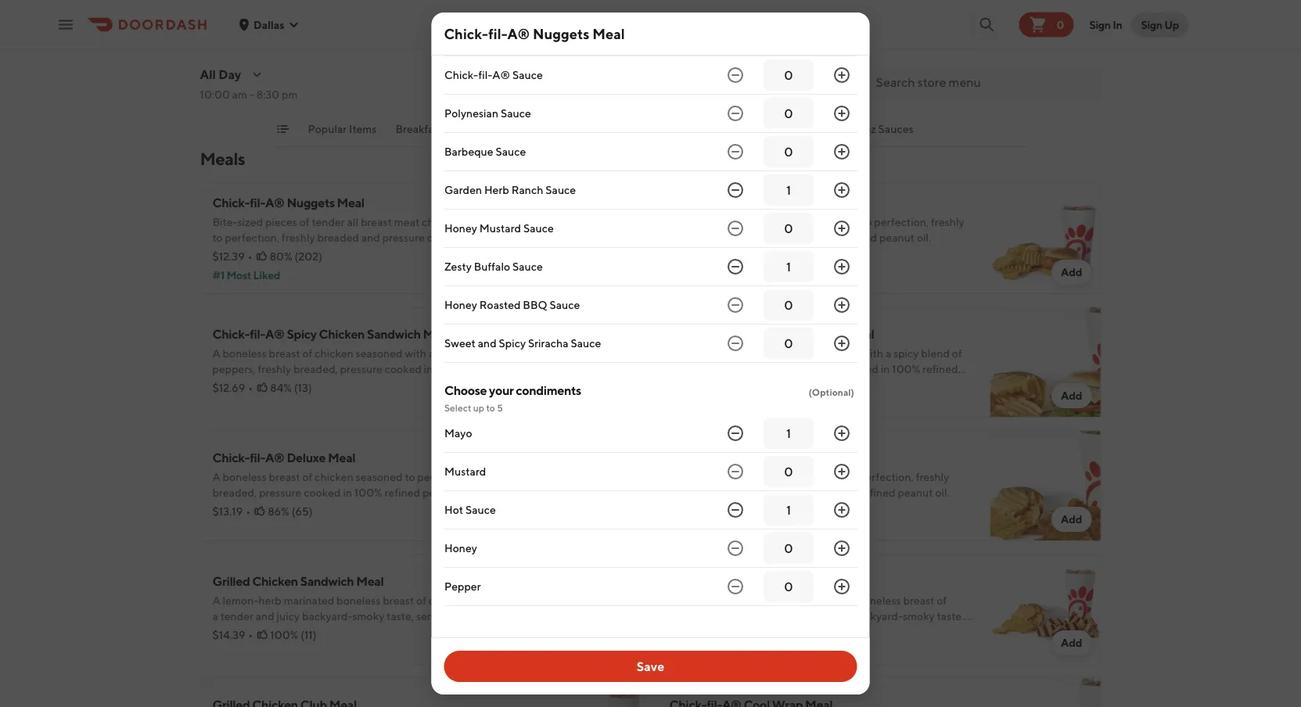 Task type: describe. For each thing, give the bounding box(es) containing it.
add for chick-n-strips® meal
[[1061, 513, 1083, 526]]

and inside chick-fil-a® nuggets meal dialog
[[478, 337, 496, 350]]

greek yogurt parfait creamy, organic vanilla bean greek yogurt with fresh berries and your choice of toppings. $6.49
[[212, 12, 509, 80]]

boneless inside grilled chicken sandwich meal a lemon-herb marinated boneless breast of chicken, grilled for a tender and juicy backyard-smoky taste, served on a toasted multigrain bun with green leaf lettuce and tomato. pairs well with honey roasted bbq sauce.
[[337, 594, 381, 607]]

chips.
[[244, 394, 273, 407]]

grilled chicken club meal image
[[533, 678, 645, 708]]

garden
[[444, 184, 482, 196]]

(65)
[[292, 505, 313, 518]]

chilled.
[[819, 64, 855, 77]]

(optional)
[[808, 387, 854, 398]]

a® for chick-fil-a® deluxe meal
[[265, 450, 285, 465]]

pm
[[282, 88, 298, 101]]

• for chick-fil-a® spicy chicken sandwich meal
[[248, 382, 253, 394]]

dill
[[478, 378, 493, 391]]

count inside chick-fil-a® nuggets meal bite-sized pieces of tender all breast meat chicken, seasoned to perfection, freshly breaded and pressure cooked in 100% refined peanut oil. available in 8-count, 12-count, or 30-count entrées with choice of dipping sauce.
[[489, 247, 518, 260]]

popular items
[[308, 122, 377, 135]]

chick- for chick-fil-a® sauce
[[444, 68, 478, 81]]

to inside chick-fil-a® nuggets meal bite-sized pieces of tender all breast meat chicken, seasoned to perfection, freshly breaded and pressure cooked in 100% refined peanut oil. available in 8-count, 12-count, or 30-count entrées with choice of dipping sauce.
[[212, 231, 223, 244]]

of inside chick-fil-a® sandwich meal a boneless breast of chicken seasoned to perfection, freshly breaded, pressure cooked in 100% refined peanut oil.
[[760, 216, 770, 229]]

#1
[[212, 269, 225, 282]]

your inside choose your condiments select up to 5
[[489, 383, 513, 398]]

vanilla
[[295, 32, 327, 45]]

apples,
[[701, 48, 736, 61]]

honey for honey
[[444, 542, 477, 555]]

spicy inside chick-fil-a® spicy chicken sandwich meal a boneless breast of chicken seasoned with a spicy blend of peppers, freshly breaded, pressure cooked in 100% refined peanut oil and served on a toasted, buttered bun with dill pickle chips. also available on a multigrain bun.
[[287, 327, 317, 342]]

sauce. inside chick-fil-a® nuggets meal bite-sized pieces of tender all breast meat chicken, seasoned to perfection, freshly breaded and pressure cooked in 100% refined peanut oil. available in 8-count, 12-count, or 30-count entrées with choice of dipping sauce.
[[364, 263, 395, 275]]

increase quantity by 1 image for zesty buffalo sauce
[[832, 257, 851, 276]]

breaded inside chick-fil-a® nuggets meal bite-sized pieces of tender all breast meat chicken, seasoned to perfection, freshly breaded and pressure cooked in 100% refined peanut oil. available in 8-count, 12-count, or 30-count entrées with choice of dipping sauce.
[[317, 231, 359, 244]]

strawberry
[[904, 48, 957, 61]]

freshly inside chick-fil-a® nuggets meal bite-sized pieces of tender all breast meat chicken, seasoned to perfection, freshly breaded and pressure cooked in 100% refined peanut oil. available in 8-count, 12-count, or 30-count entrées with choice of dipping sauce.
[[282, 231, 315, 244]]

yogurt
[[249, 12, 286, 27]]

dallas button
[[238, 18, 300, 31]]

chick-fil-a® sauce
[[444, 68, 543, 81]]

peanut inside chick-fil-a® sandwich meal a boneless breast of chicken seasoned to perfection, freshly breaded, pressure cooked in 100% refined peanut oil.
[[880, 231, 915, 244]]

bite- inside grilled nuggets meal bite-sized pieces of freshly marinated boneless breast of chicken, grilled for a tender and juicy backyard-smoky taste. available in 8-count or 12-count entrées with choice of dipping sauce.
[[670, 594, 695, 607]]

mix
[[753, 32, 771, 45]]

all day
[[200, 67, 241, 82]]

breast inside chick-fil-a® spicy chicken sandwich meal a boneless breast of chicken seasoned with a spicy blend of peppers, freshly breaded, pressure cooked in 100% refined peanut oil and served on a toasted, buttered bun with dill pickle chips. also available on a multigrain bun.
[[269, 347, 300, 360]]

a® for chick-fil-a® nuggets meal bite-sized pieces of tender all breast meat chicken, seasoned to perfection, freshly breaded and pressure cooked in 100% refined peanut oil. available in 8-count, 12-count, or 30-count entrées with choice of dipping sauce.
[[265, 195, 285, 210]]

kid's meals button
[[783, 121, 839, 146]]

add for grilled chicken sandwich meal
[[604, 637, 626, 650]]

select inside choose your condiments select up to 5
[[444, 402, 471, 413]]

add for spicy chicken sandwich deluxe meal
[[1061, 389, 1083, 402]]

meal inside chick-fil-a® sandwich meal a boneless breast of chicken seasoned to perfection, freshly breaded, pressure cooked in 100% refined peanut oil.
[[800, 195, 827, 210]]

with inside fruit cup a nutritious fruit mix made with chopped pieces of red and green apples, mandarin orange segments, fresh strawberry slices, and blueberries, served chilled. prepared fresh daily.
[[803, 32, 825, 45]]

sauce up entrées
[[500, 107, 531, 120]]

bean
[[329, 32, 354, 45]]

for inside grilled nuggets meal bite-sized pieces of freshly marinated boneless breast of chicken, grilled for a tender and juicy backyard-smoky taste. available in 8-count or 12-count entrées with choice of dipping sauce.
[[747, 610, 761, 623]]

$13.19 •
[[212, 505, 251, 518]]

meal inside the chick-n-strips® meal boneless chicken tenders seasoned to perfection, freshly breaded and pressure cooked in 100% refined peanut oil.
[[763, 450, 791, 465]]

nuggets for chick-fil-a® nuggets meal
[[533, 25, 590, 42]]

100% inside the chick-n-strips® meal boneless chicken tenders seasoned to perfection, freshly breaded and pressure cooked in 100% refined peanut oil.
[[830, 486, 858, 499]]

dipping inside chick-fil-a® nuggets meal bite-sized pieces of tender all breast meat chicken, seasoned to perfection, freshly breaded and pressure cooked in 100% refined peanut oil. available in 8-count, 12-count, or 30-count entrées with choice of dipping sauce.
[[324, 263, 362, 275]]

86% (65)
[[268, 505, 313, 518]]

meal inside chick-fil-a® spicy chicken sandwich meal a boneless breast of chicken seasoned with a spicy blend of peppers, freshly breaded, pressure cooked in 100% refined peanut oil and served on a toasted, buttered bun with dill pickle chips. also available on a multigrain bun.
[[423, 327, 451, 342]]

decrease quantity by 1 image for sauce
[[726, 104, 745, 123]]

2 horizontal spatial spicy
[[670, 327, 700, 342]]

well
[[488, 626, 508, 639]]

save
[[637, 659, 665, 674]]

10:00 am - 8:30 pm
[[200, 88, 298, 101]]

bbq inside chick-fil-a® nuggets meal dialog
[[523, 299, 547, 311]]

add for grilled nuggets meal
[[1061, 637, 1083, 650]]

greek yogurt parfait image
[[533, 0, 645, 103]]

sign up link
[[1132, 12, 1189, 37]]

$12.39 •
[[212, 250, 253, 263]]

to inside the chick-n-strips® meal boneless chicken tenders seasoned to perfection, freshly breaded and pressure cooked in 100% refined peanut oil.
[[847, 471, 857, 484]]

1 vertical spatial on
[[346, 394, 359, 407]]

chick-fil-a® nuggets meal bite-sized pieces of tender all breast meat chicken, seasoned to perfection, freshly breaded and pressure cooked in 100% refined peanut oil. available in 8-count, 12-count, or 30-count entrées with choice of dipping sauce.
[[212, 195, 518, 275]]

most for chick-fil-a® sandwich meal
[[685, 269, 710, 282]]

fil- for chick-fil-a® nuggets meal bite-sized pieces of tender all breast meat chicken, seasoned to perfection, freshly breaded and pressure cooked in 100% refined peanut oil. available in 8-count, 12-count, or 30-count entrées with choice of dipping sauce.
[[250, 195, 265, 210]]

cooked inside chick-fil-a® nuggets meal bite-sized pieces of tender all breast meat chicken, seasoned to perfection, freshly breaded and pressure cooked in 100% refined peanut oil. available in 8-count, 12-count, or 30-count entrées with choice of dipping sauce.
[[427, 231, 464, 244]]

garden herb ranch sauce
[[444, 184, 576, 196]]

8:30
[[256, 88, 280, 101]]

sauces
[[879, 122, 914, 135]]

polynesian
[[444, 107, 498, 120]]

grilled chicken sandwich meal a lemon-herb marinated boneless breast of chicken, grilled for a tender and juicy backyard-smoky taste, served on a toasted multigrain bun with green leaf lettuce and tomato. pairs well with honey roasted bbq sauce.
[[212, 574, 520, 654]]

chicken inside the chick-n-strips® meal boneless chicken tenders seasoned to perfection, freshly breaded and pressure cooked in 100% refined peanut oil.
[[717, 471, 756, 484]]

2 count, from the left
[[424, 247, 456, 260]]

a® for chick-fil-a® sauce
[[492, 68, 510, 81]]

freshly inside grilled nuggets meal bite-sized pieces of freshly marinated boneless breast of chicken, grilled for a tender and juicy backyard-smoky taste. available in 8-count or 12-count entrées with choice of dipping sauce.
[[769, 594, 802, 607]]

12- inside grilled nuggets meal bite-sized pieces of freshly marinated boneless breast of chicken, grilled for a tender and juicy backyard-smoky taste. available in 8-count or 12-count entrées with choice of dipping sauce.
[[784, 626, 799, 639]]

add button for spicy chicken sandwich deluxe meal
[[1052, 383, 1092, 409]]

fil- for chick-fil-a® sandwich meal a boneless breast of chicken seasoned to perfection, freshly breaded, pressure cooked in 100% refined peanut oil.
[[707, 195, 722, 210]]

blueberries,
[[722, 64, 781, 77]]

pressure inside chick-fil-a® sandwich meal a boneless breast of chicken seasoned to perfection, freshly breaded, pressure cooked in 100% refined peanut oil.
[[716, 231, 759, 244]]

n-
[[707, 450, 719, 465]]

berries
[[475, 32, 509, 45]]

sauce right "ranch"
[[545, 184, 576, 196]]

peanut inside the chick-n-strips® meal boneless chicken tenders seasoned to perfection, freshly breaded and pressure cooked in 100% refined peanut oil.
[[898, 486, 933, 499]]

perfection, inside the chick-n-strips® meal boneless chicken tenders seasoned to perfection, freshly breaded and pressure cooked in 100% refined peanut oil.
[[859, 471, 914, 484]]

segments,
[[824, 48, 875, 61]]

current quantity is 0 number field for honey roasted bbq sauce
[[773, 297, 804, 314]]

oil. inside the chick-n-strips® meal boneless chicken tenders seasoned to perfection, freshly breaded and pressure cooked in 100% refined peanut oil.
[[936, 486, 950, 499]]

tender inside grilled chicken sandwich meal a lemon-herb marinated boneless breast of chicken, grilled for a tender and juicy backyard-smoky taste, served on a toasted multigrain bun with green leaf lettuce and tomato. pairs well with honey roasted bbq sauce.
[[220, 610, 254, 623]]

parfait
[[288, 12, 326, 27]]

slices,
[[670, 64, 699, 77]]

and inside greek yogurt parfait creamy, organic vanilla bean greek yogurt with fresh berries and your choice of toppings. $6.49
[[212, 48, 231, 61]]

$14.39
[[212, 629, 245, 642]]

add button for grilled nuggets meal
[[1052, 631, 1092, 656]]

tomato.
[[421, 626, 460, 639]]

sandwich inside chick-fil-a® spicy chicken sandwich meal a boneless breast of chicken seasoned with a spicy blend of peppers, freshly breaded, pressure cooked in 100% refined peanut oil and served on a toasted, buttered bun with dill pickle chips. also available on a multigrain bun.
[[367, 327, 421, 342]]

grilled for grilled nuggets meal
[[670, 574, 707, 589]]

0 horizontal spatial greek
[[212, 12, 247, 27]]

0 horizontal spatial meals
[[200, 149, 245, 169]]

cup
[[698, 12, 722, 27]]

#3
[[670, 269, 684, 282]]

5
[[497, 402, 503, 413]]

a® for chick-fil-a® nuggets meal
[[507, 25, 530, 42]]

and inside chick-fil-a® nuggets meal bite-sized pieces of tender all breast meat chicken, seasoned to perfection, freshly breaded and pressure cooked in 100% refined peanut oil. available in 8-count, 12-count, or 30-count entrées with choice of dipping sauce.
[[362, 231, 380, 244]]

smoky inside grilled chicken sandwich meal a lemon-herb marinated boneless breast of chicken, grilled for a tender and juicy backyard-smoky taste, served on a toasted multigrain bun with green leaf lettuce and tomato. pairs well with honey roasted bbq sauce.
[[353, 610, 385, 623]]

cooked inside chick-fil-a® spicy chicken sandwich meal a boneless breast of chicken seasoned with a spicy blend of peppers, freshly breaded, pressure cooked in 100% refined peanut oil and served on a toasted, buttered bun with dill pickle chips. also available on a multigrain bun.
[[385, 363, 422, 376]]

increase quantity by 1 image for sweet and spicy sriracha sauce
[[832, 334, 851, 353]]

fil- for chick-fil-a® spicy chicken sandwich meal a boneless breast of chicken seasoned with a spicy blend of peppers, freshly breaded, pressure cooked in 100% refined peanut oil and served on a toasted, buttered bun with dill pickle chips. also available on a multigrain bun.
[[250, 327, 265, 342]]

oil. inside chick-fil-a® nuggets meal bite-sized pieces of tender all breast meat chicken, seasoned to perfection, freshly breaded and pressure cooked in 100% refined peanut oil. available in 8-count, 12-count, or 30-count entrées with choice of dipping sauce.
[[288, 247, 302, 260]]

kid's
[[783, 122, 808, 135]]

a® for chick-fil-a® sandwich meal a boneless breast of chicken seasoned to perfection, freshly breaded, pressure cooked in 100% refined peanut oil.
[[722, 195, 742, 210]]

#3 most liked
[[670, 269, 739, 282]]

sandwich inside chick-fil-a® sandwich meal a boneless breast of chicken seasoned to perfection, freshly breaded, pressure cooked in 100% refined peanut oil.
[[744, 195, 798, 210]]

80% (202)
[[270, 250, 322, 263]]

peanut inside chick-fil-a® nuggets meal bite-sized pieces of tender all breast meat chicken, seasoned to perfection, freshly breaded and pressure cooked in 100% refined peanut oil. available in 8-count, 12-count, or 30-count entrées with choice of dipping sauce.
[[250, 247, 286, 260]]

$6.49
[[212, 67, 242, 80]]

sauce down entrées
[[495, 145, 526, 158]]

beverages button
[[612, 121, 664, 146]]

also
[[275, 394, 297, 407]]

treats button
[[734, 121, 765, 146]]

meal inside grilled chicken sandwich meal a lemon-herb marinated boneless breast of chicken, grilled for a tender and juicy backyard-smoky taste, served on a toasted multigrain bun with green leaf lettuce and tomato. pairs well with honey roasted bbq sauce.
[[356, 574, 384, 589]]

nuggets inside grilled nuggets meal bite-sized pieces of freshly marinated boneless breast of chicken, grilled for a tender and juicy backyard-smoky taste. available in 8-count or 12-count entrées with choice of dipping sauce.
[[709, 574, 757, 589]]

(109)
[[750, 250, 776, 263]]

sauce. inside grilled chicken sandwich meal a lemon-herb marinated boneless breast of chicken, grilled for a tender and juicy backyard-smoky taste, served on a toasted multigrain bun with green leaf lettuce and tomato. pairs well with honey roasted bbq sauce.
[[342, 641, 373, 654]]

prepared
[[857, 64, 903, 77]]

current quantity is 0 number field for polynesian sauce
[[773, 105, 804, 122]]

1 vertical spatial greek
[[356, 32, 387, 45]]

pieces inside chick-fil-a® nuggets meal bite-sized pieces of tender all breast meat chicken, seasoned to perfection, freshly breaded and pressure cooked in 100% refined peanut oil. available in 8-count, 12-count, or 30-count entrées with choice of dipping sauce.
[[265, 216, 297, 229]]

fruit cup image
[[990, 0, 1102, 103]]

sign in
[[1090, 18, 1123, 31]]

chick- for chick-fil-a® deluxe meal
[[212, 450, 250, 465]]

100% inside chick-fil-a® sandwich meal a boneless breast of chicken seasoned to perfection, freshly breaded, pressure cooked in 100% refined peanut oil.
[[811, 231, 840, 244]]

0 horizontal spatial on
[[321, 378, 334, 391]]

chick- for chick-fil-a® sandwich meal a boneless breast of chicken seasoned to perfection, freshly breaded, pressure cooked in 100% refined peanut oil.
[[670, 195, 707, 210]]

seasoned inside the chick-n-strips® meal boneless chicken tenders seasoned to perfection, freshly breaded and pressure cooked in 100% refined peanut oil.
[[798, 471, 845, 484]]

current quantity is 0 number field for barbeque sauce
[[773, 143, 804, 160]]

of inside greek yogurt parfait creamy, organic vanilla bean greek yogurt with fresh berries and your choice of toppings. $6.49
[[293, 48, 303, 61]]

breakfast button
[[396, 121, 443, 146]]

$13.19
[[212, 505, 243, 518]]

strips®
[[719, 450, 761, 465]]

roasted inside chick-fil-a® nuggets meal dialog
[[479, 299, 520, 311]]

increase quantity by 1 image for honey roasted bbq sauce
[[832, 296, 851, 315]]

chicken for grilled chicken sandwich meal a lemon-herb marinated boneless breast of chicken, grilled for a tender and juicy backyard-smoky taste, served on a toasted multigrain bun with green leaf lettuce and tomato. pairs well with honey roasted bbq sauce.
[[252, 574, 298, 589]]

30-
[[471, 247, 489, 260]]

decrease quantity by 1 image for honey
[[726, 539, 745, 558]]

decrease quantity by 1 image for honey roasted bbq sauce
[[726, 296, 745, 315]]

decrease quantity by 1 image for mustard
[[726, 463, 745, 481]]

in inside the chick-n-strips® meal boneless chicken tenders seasoned to perfection, freshly breaded and pressure cooked in 100% refined peanut oil.
[[819, 486, 828, 499]]

buffalo
[[474, 260, 510, 273]]

marinated inside grilled chicken sandwich meal a lemon-herb marinated boneless breast of chicken, grilled for a tender and juicy backyard-smoky taste, served on a toasted multigrain bun with green leaf lettuce and tomato. pairs well with honey roasted bbq sauce.
[[284, 594, 334, 607]]

spicy
[[437, 347, 462, 360]]

breakfast
[[396, 122, 443, 135]]

or inside chick-fil-a® nuggets meal bite-sized pieces of tender all breast meat chicken, seasoned to perfection, freshly breaded and pressure cooked in 100% refined peanut oil. available in 8-count, 12-count, or 30-count entrées with choice of dipping sauce.
[[458, 247, 468, 260]]

spicy chicken sandwich deluxe meal image
[[990, 307, 1102, 418]]

grilled for grilled chicken sandwich meal
[[212, 574, 250, 589]]

up
[[1165, 18, 1179, 31]]

increase quantity by 1 image for garden herb ranch sauce
[[832, 181, 851, 200]]

1 select from the top
[[444, 5, 471, 16]]

decrease quantity by 1 image inside choose your condiments group
[[726, 424, 745, 443]]

decrease quantity by 1 image for hot sauce
[[726, 501, 745, 520]]

breast inside chick-fil-a® sandwich meal a boneless breast of chicken seasoned to perfection, freshly breaded, pressure cooked in 100% refined peanut oil.
[[726, 216, 757, 229]]

green inside grilled chicken sandwich meal a lemon-herb marinated boneless breast of chicken, grilled for a tender and juicy backyard-smoky taste, served on a toasted multigrain bun with green leaf lettuce and tomato. pairs well with honey roasted bbq sauce.
[[311, 626, 340, 639]]

current quantity is 1 number field for herb
[[773, 182, 804, 199]]

1 horizontal spatial meals
[[462, 122, 491, 135]]

blend
[[464, 347, 493, 360]]

peppers,
[[212, 363, 256, 376]]

sign for sign up
[[1141, 18, 1163, 31]]

• for chick-fil-a® sandwich meal
[[705, 250, 710, 263]]

ranch
[[511, 184, 543, 196]]

increase quantity by 1 image for mustard
[[832, 463, 851, 481]]

made
[[773, 32, 801, 45]]

yogurt
[[389, 32, 422, 45]]

salads button
[[683, 121, 716, 146]]

sauce. inside grilled nuggets meal bite-sized pieces of freshly marinated boneless breast of chicken, grilled for a tender and juicy backyard-smoky taste. available in 8-count or 12-count entrées with choice of dipping sauce.
[[710, 641, 741, 654]]

pressure inside chick-fil-a® spicy chicken sandwich meal a boneless breast of chicken seasoned with a spicy blend of peppers, freshly breaded, pressure cooked in 100% refined peanut oil and served on a toasted, buttered bun with dill pickle chips. also available on a multigrain bun.
[[340, 363, 383, 376]]

beverages
[[612, 122, 664, 135]]

increase quantity by 1 image for mayo
[[832, 424, 851, 443]]

chick-fil-a® nuggets meal
[[444, 25, 625, 42]]

freshly inside the chick-n-strips® meal boneless chicken tenders seasoned to perfection, freshly breaded and pressure cooked in 100% refined peanut oil.
[[916, 471, 950, 484]]

current quantity is 0 number field for chick-fil-a® sauce
[[773, 67, 804, 84]]

grilled chicken sandwich meal image
[[533, 554, 645, 665]]

dipping inside grilled nuggets meal bite-sized pieces of freshly marinated boneless breast of chicken, grilled for a tender and juicy backyard-smoky taste. available in 8-count or 12-count entrées with choice of dipping sauce.
[[670, 641, 708, 654]]

0 button
[[1019, 12, 1074, 37]]

current quantity is 0 number field for pepper
[[773, 578, 804, 596]]

sized inside grilled nuggets meal bite-sized pieces of freshly marinated boneless breast of chicken, grilled for a tender and juicy backyard-smoky taste. available in 8-count or 12-count entrées with choice of dipping sauce.
[[695, 594, 720, 607]]

chick-fil-a® cool wrap meal image
[[990, 678, 1102, 708]]

liked for nuggets
[[253, 269, 280, 282]]

grilled inside grilled nuggets meal bite-sized pieces of freshly marinated boneless breast of chicken, grilled for a tender and juicy backyard-smoky taste. available in 8-count or 12-count entrées with choice of dipping sauce.
[[713, 610, 745, 623]]

bite- inside chick-fil-a® nuggets meal bite-sized pieces of tender all breast meat chicken, seasoned to perfection, freshly breaded and pressure cooked in 100% refined peanut oil. available in 8-count, 12-count, or 30-count entrées with choice of dipping sauce.
[[212, 216, 238, 229]]

toppings.
[[305, 48, 352, 61]]

pieces inside grilled nuggets meal bite-sized pieces of freshly marinated boneless breast of chicken, grilled for a tender and juicy backyard-smoky taste. available in 8-count or 12-count entrées with choice of dipping sauce.
[[722, 594, 754, 607]]

1 horizontal spatial count
[[740, 626, 769, 639]]

polynesian sauce
[[444, 107, 531, 120]]

• for chick-fil-a® deluxe meal
[[246, 505, 251, 518]]

sauce down chick-fil-a® nuggets meal
[[512, 68, 543, 81]]

current quantity is 1 number field for buffalo
[[773, 258, 804, 275]]

perfection, inside chick-fil-a® nuggets meal bite-sized pieces of tender all breast meat chicken, seasoned to perfection, freshly breaded and pressure cooked in 100% refined peanut oil. available in 8-count, 12-count, or 30-count entrées with choice of dipping sauce.
[[225, 231, 280, 244]]

deluxe for sandwich
[[806, 327, 845, 342]]

-
[[250, 88, 254, 101]]

all
[[347, 216, 359, 229]]

multigrain inside chick-fil-a® spicy chicken sandwich meal a boneless breast of chicken seasoned with a spicy blend of peppers, freshly breaded, pressure cooked in 100% refined peanut oil and served on a toasted, buttered bun with dill pickle chips. also available on a multigrain bun.
[[369, 394, 419, 407]]

a inside grilled chicken sandwich meal a lemon-herb marinated boneless breast of chicken, grilled for a tender and juicy backyard-smoky taste, served on a toasted multigrain bun with green leaf lettuce and tomato. pairs well with honey roasted bbq sauce.
[[212, 594, 220, 607]]

3
[[497, 5, 502, 16]]

chick- for chick-fil-a® spicy chicken sandwich meal a boneless breast of chicken seasoned with a spicy blend of peppers, freshly breaded, pressure cooked in 100% refined peanut oil and served on a toasted, buttered bun with dill pickle chips. also available on a multigrain bun.
[[212, 327, 250, 342]]

decrease quantity by 1 image for herb
[[726, 181, 745, 200]]

roasted inside grilled chicken sandwich meal a lemon-herb marinated boneless breast of chicken, grilled for a tender and juicy backyard-smoky taste, served on a toasted multigrain bun with green leaf lettuce and tomato. pairs well with honey roasted bbq sauce.
[[271, 641, 313, 654]]

8oz sauces
[[858, 122, 914, 135]]

barbeque sauce
[[444, 145, 526, 158]]



Task type: vqa. For each thing, say whether or not it's contained in the screenshot.
first Increase quantity by 1 image
yes



Task type: locate. For each thing, give the bounding box(es) containing it.
breast
[[361, 216, 392, 229], [726, 216, 757, 229], [269, 347, 300, 360], [383, 594, 414, 607], [903, 594, 935, 607]]

multigrain
[[369, 394, 419, 407], [212, 626, 263, 639]]

1 increase quantity by 1 image from the top
[[832, 66, 851, 85]]

1 vertical spatial multigrain
[[212, 626, 263, 639]]

pressure down tenders
[[735, 486, 777, 499]]

marinated inside grilled nuggets meal bite-sized pieces of freshly marinated boneless breast of chicken, grilled for a tender and juicy backyard-smoky taste. available in 8-count or 12-count entrées with choice of dipping sauce.
[[804, 594, 855, 607]]

2 horizontal spatial count
[[799, 626, 828, 639]]

1 liked from the left
[[253, 269, 280, 282]]

breaded, inside chick-fil-a® spicy chicken sandwich meal a boneless breast of chicken seasoned with a spicy blend of peppers, freshly breaded, pressure cooked in 100% refined peanut oil and served on a toasted, buttered bun with dill pickle chips. also available on a multigrain bun.
[[293, 363, 338, 376]]

0 horizontal spatial bite-
[[212, 216, 238, 229]]

backyard- inside grilled chicken sandwich meal a lemon-herb marinated boneless breast of chicken, grilled for a tender and juicy backyard-smoky taste, served on a toasted multigrain bun with green leaf lettuce and tomato. pairs well with honey roasted bbq sauce.
[[302, 610, 353, 623]]

fresh down the 'strawberry'
[[906, 64, 931, 77]]

choice inside greek yogurt parfait creamy, organic vanilla bean greek yogurt with fresh berries and your choice of toppings. $6.49
[[258, 48, 291, 61]]

0 horizontal spatial nuggets
[[287, 195, 335, 210]]

open menu image
[[56, 15, 75, 34]]

honey mustard sauce
[[444, 222, 554, 235]]

(13)
[[294, 382, 312, 394]]

boneless inside chick-fil-a® sandwich meal a boneless breast of chicken seasoned to perfection, freshly breaded, pressure cooked in 100% refined peanut oil.
[[680, 216, 724, 229]]

a inside chick-fil-a® sandwich meal a boneless breast of chicken seasoned to perfection, freshly breaded, pressure cooked in 100% refined peanut oil.
[[670, 216, 678, 229]]

0 vertical spatial grilled
[[472, 594, 504, 607]]

sauce right hot on the bottom left of the page
[[465, 504, 496, 517]]

zesty
[[444, 260, 471, 273]]

0 vertical spatial sized
[[238, 216, 263, 229]]

leaf
[[342, 626, 360, 639]]

deluxe up (65)
[[287, 450, 326, 465]]

sign in link
[[1080, 9, 1132, 40]]

pressure up toasted,
[[340, 363, 383, 376]]

with inside chick-fil-a® nuggets meal bite-sized pieces of tender all breast meat chicken, seasoned to perfection, freshly breaded and pressure cooked in 100% refined peanut oil. available in 8-count, 12-count, or 30-count entrées with choice of dipping sauce.
[[252, 263, 274, 275]]

of inside grilled chicken sandwich meal a lemon-herb marinated boneless breast of chicken, grilled for a tender and juicy backyard-smoky taste, served on a toasted multigrain bun with green leaf lettuce and tomato. pairs well with honey roasted bbq sauce.
[[416, 594, 426, 607]]

a inside chick-fil-a® spicy chicken sandwich meal a boneless breast of chicken seasoned with a spicy blend of peppers, freshly breaded, pressure cooked in 100% refined peanut oil and served on a toasted, buttered bun with dill pickle chips. also available on a multigrain bun.
[[212, 347, 220, 360]]

sauce down "ranch"
[[523, 222, 554, 235]]

backyard- left the taste.
[[853, 610, 903, 623]]

taste.
[[937, 610, 965, 623]]

perfection, inside chick-fil-a® sandwich meal a boneless breast of chicken seasoned to perfection, freshly breaded, pressure cooked in 100% refined peanut oil.
[[874, 216, 929, 229]]

86%
[[268, 505, 289, 518]]

chick-fil-a® nuggets meal image
[[533, 183, 645, 294]]

1 most from the left
[[227, 269, 251, 282]]

fruit
[[670, 12, 696, 27]]

0 horizontal spatial chicken
[[315, 347, 354, 360]]

1 vertical spatial bun
[[265, 626, 285, 639]]

4 decrease quantity by 1 image from the top
[[726, 257, 745, 276]]

8 current quantity is 0 number field from the top
[[773, 540, 804, 557]]

roasted down the herb
[[271, 641, 313, 654]]

sign left up
[[1141, 18, 1163, 31]]

increase quantity by 1 image for honey
[[832, 539, 851, 558]]

decrease quantity by 1 image down 'treats' button in the right top of the page
[[726, 181, 745, 200]]

1 horizontal spatial sign
[[1141, 18, 1163, 31]]

decrease quantity by 1 image for chick-fil-a® sauce
[[726, 66, 745, 85]]

most down $12.29 •
[[685, 269, 710, 282]]

sauce up 'sriracha'
[[549, 299, 580, 311]]

sides button
[[567, 121, 593, 146]]

or
[[458, 247, 468, 260], [772, 626, 782, 639]]

• up #3 most liked
[[705, 250, 710, 263]]

in inside grilled nuggets meal bite-sized pieces of freshly marinated boneless breast of chicken, grilled for a tender and juicy backyard-smoky taste. available in 8-count or 12-count entrées with choice of dipping sauce.
[[718, 626, 727, 639]]

a down fruit
[[670, 32, 678, 45]]

9 current quantity is 0 number field from the top
[[773, 578, 804, 596]]

a® for chick-fil-a® spicy chicken sandwich meal a boneless breast of chicken seasoned with a spicy blend of peppers, freshly breaded, pressure cooked in 100% refined peanut oil and served on a toasted, buttered bun with dill pickle chips. also available on a multigrain bun.
[[265, 327, 285, 342]]

cooked inside chick-fil-a® sandwich meal a boneless breast of chicken seasoned to perfection, freshly breaded, pressure cooked in 100% refined peanut oil.
[[761, 231, 798, 244]]

roasted down zesty buffalo sauce
[[479, 299, 520, 311]]

1 horizontal spatial multigrain
[[369, 394, 419, 407]]

chicken inside chick-fil-a® spicy chicken sandwich meal a boneless breast of chicken seasoned with a spicy blend of peppers, freshly breaded, pressure cooked in 100% refined peanut oil and served on a toasted, buttered bun with dill pickle chips. also available on a multigrain bun.
[[319, 327, 365, 342]]

fil- up $12.29 •
[[707, 195, 722, 210]]

served up 'also'
[[285, 378, 319, 391]]

chicken
[[319, 327, 365, 342], [702, 327, 748, 342], [252, 574, 298, 589]]

bbq inside grilled chicken sandwich meal a lemon-herb marinated boneless breast of chicken, grilled for a tender and juicy backyard-smoky taste, served on a toasted multigrain bun with green leaf lettuce and tomato. pairs well with honey roasted bbq sauce.
[[315, 641, 339, 654]]

in
[[1113, 18, 1123, 31]]

sauce inside choose your condiments group
[[465, 504, 496, 517]]

increase quantity by 1 image for honey mustard sauce
[[832, 219, 851, 238]]

1 current quantity is 0 number field from the top
[[773, 67, 804, 84]]

increase quantity by 1 image for polynesian sauce
[[832, 104, 851, 123]]

6 decrease quantity by 1 image from the top
[[726, 501, 745, 520]]

chicken, inside chick-fil-a® nuggets meal bite-sized pieces of tender all breast meat chicken, seasoned to perfection, freshly breaded and pressure cooked in 100% refined peanut oil. available in 8-count, 12-count, or 30-count entrées with choice of dipping sauce.
[[422, 216, 463, 229]]

buttered
[[386, 378, 430, 391]]

a® up 83%
[[722, 195, 742, 210]]

red
[[920, 32, 937, 45]]

bun inside grilled chicken sandwich meal a lemon-herb marinated boneless breast of chicken, grilled for a tender and juicy backyard-smoky taste, served on a toasted multigrain bun with green leaf lettuce and tomato. pairs well with honey roasted bbq sauce.
[[265, 626, 285, 639]]

2 juicy from the left
[[827, 610, 850, 623]]

count, up the zesty in the top of the page
[[424, 247, 456, 260]]

2 horizontal spatial nuggets
[[709, 574, 757, 589]]

3 current quantity is 0 number field from the top
[[773, 143, 804, 160]]

smoky up lettuce
[[353, 610, 385, 623]]

1 sign from the left
[[1090, 18, 1111, 31]]

am
[[232, 88, 247, 101]]

1 vertical spatial for
[[747, 610, 761, 623]]

1 horizontal spatial chicken
[[717, 471, 756, 484]]

sign for sign in
[[1090, 18, 1111, 31]]

increase quantity by 1 image down (optional)
[[832, 424, 851, 443]]

spicy right blend
[[499, 337, 526, 350]]

oil
[[250, 378, 262, 391]]

multigrain down buttered
[[369, 394, 419, 407]]

day
[[219, 67, 241, 82]]

up left 5
[[473, 402, 484, 413]]

choice inside grilled nuggets meal bite-sized pieces of freshly marinated boneless breast of chicken, grilled for a tender and juicy backyard-smoky taste. available in 8-count or 12-count entrées with choice of dipping sauce.
[[894, 626, 927, 639]]

1 smoky from the left
[[353, 610, 385, 623]]

chick-n-strips® meal image
[[990, 430, 1102, 542]]

3 decrease quantity by 1 image from the top
[[726, 296, 745, 315]]

current quantity is 1 number field for sauce
[[773, 502, 804, 519]]

decrease quantity by 1 image for buffalo
[[726, 257, 745, 276]]

1 vertical spatial or
[[772, 626, 782, 639]]

sign
[[1090, 18, 1111, 31], [1141, 18, 1163, 31]]

current quantity is 0 number field for honey
[[773, 540, 804, 557]]

0 vertical spatial on
[[321, 378, 334, 391]]

chick- down ketchup
[[444, 68, 478, 81]]

seasoned
[[466, 216, 513, 229], [813, 216, 860, 229], [356, 347, 403, 360], [798, 471, 845, 484]]

1 backyard- from the left
[[302, 610, 353, 623]]

honey roasted bbq sauce
[[444, 299, 580, 311]]

fil- for chick-fil-a® sauce
[[478, 68, 492, 81]]

0 vertical spatial nuggets
[[533, 25, 590, 42]]

1 horizontal spatial sized
[[695, 594, 720, 607]]

chick- down select up to 3 in the left of the page
[[444, 25, 489, 42]]

most for chick-fil-a® nuggets meal
[[227, 269, 251, 282]]

creamy,
[[212, 32, 254, 45]]

5 decrease quantity by 1 image from the top
[[726, 424, 745, 443]]

chick-fil-a® sandwich meal image
[[990, 183, 1102, 294]]

3 current quantity is 1 number field from the top
[[773, 425, 804, 442]]

meal inside dialog
[[593, 25, 625, 42]]

for inside grilled chicken sandwich meal a lemon-herb marinated boneless breast of chicken, grilled for a tender and juicy backyard-smoky taste, served on a toasted multigrain bun with green leaf lettuce and tomato. pairs well with honey roasted bbq sauce.
[[506, 594, 520, 607]]

0 horizontal spatial dipping
[[324, 263, 362, 275]]

1 vertical spatial choice
[[276, 263, 309, 275]]

1 horizontal spatial pieces
[[722, 594, 754, 607]]

0 vertical spatial served
[[783, 64, 817, 77]]

2 liked from the left
[[712, 269, 739, 282]]

fil- down 3 at the top
[[489, 25, 507, 42]]

fil- inside chick-fil-a® nuggets meal bite-sized pieces of tender all breast meat chicken, seasoned to perfection, freshly breaded and pressure cooked in 100% refined peanut oil. available in 8-count, 12-count, or 30-count entrées with choice of dipping sauce.
[[250, 195, 265, 210]]

6 increase quantity by 1 image from the top
[[832, 501, 851, 520]]

2 horizontal spatial tender
[[771, 610, 804, 623]]

80%
[[270, 250, 293, 263]]

chicken down #3 most liked
[[702, 327, 748, 342]]

Item Search search field
[[876, 74, 1089, 91]]

chick- for chick-fil-a® nuggets meal
[[444, 25, 489, 42]]

decrease quantity by 1 image for sweet and spicy sriracha sauce
[[726, 334, 745, 353]]

a up the '$12.29'
[[670, 216, 678, 229]]

refined inside chick-fil-a® sandwich meal a boneless breast of chicken seasoned to perfection, freshly breaded, pressure cooked in 100% refined peanut oil.
[[842, 231, 877, 244]]

add
[[1061, 266, 1083, 279], [1061, 389, 1083, 402], [1061, 513, 1083, 526], [604, 637, 626, 650], [1061, 637, 1083, 650]]

1 horizontal spatial spicy
[[499, 337, 526, 350]]

and inside chick-fil-a® spicy chicken sandwich meal a boneless breast of chicken seasoned with a spicy blend of peppers, freshly breaded, pressure cooked in 100% refined peanut oil and served on a toasted, buttered bun with dill pickle chips. also available on a multigrain bun.
[[264, 378, 283, 391]]

mustard up 30- at the top left of page
[[479, 222, 521, 235]]

save button
[[444, 651, 857, 682]]

grilled
[[212, 574, 250, 589], [670, 574, 707, 589]]

increase quantity by 1 image
[[832, 104, 851, 123], [832, 142, 851, 161], [832, 257, 851, 276], [832, 296, 851, 315], [832, 424, 851, 443], [832, 501, 851, 520]]

chicken, right "meat"
[[422, 216, 463, 229]]

chick- up peppers,
[[212, 327, 250, 342]]

increase quantity by 1 image for hot sauce
[[832, 501, 851, 520]]

choose
[[444, 383, 487, 398]]

seasoned inside chick-fil-a® nuggets meal bite-sized pieces of tender all breast meat chicken, seasoned to perfection, freshly breaded and pressure cooked in 100% refined peanut oil. available in 8-count, 12-count, or 30-count entrées with choice of dipping sauce.
[[466, 216, 513, 229]]

sides
[[567, 122, 593, 135]]

backyard-
[[302, 610, 353, 623], [853, 610, 903, 623]]

refined
[[842, 231, 877, 244], [212, 247, 248, 260], [466, 363, 501, 376], [860, 486, 896, 499]]

decrease quantity by 1 image
[[726, 104, 745, 123], [726, 181, 745, 200], [726, 219, 745, 238], [726, 257, 745, 276], [726, 424, 745, 443]]

1 vertical spatial 8-
[[729, 626, 740, 639]]

1 juicy from the left
[[277, 610, 300, 623]]

7 current quantity is 0 number field from the top
[[773, 463, 804, 481]]

nuggets for chick-fil-a® nuggets meal bite-sized pieces of tender all breast meat chicken, seasoned to perfection, freshly breaded and pressure cooked in 100% refined peanut oil. available in 8-count, 12-count, or 30-count entrées with choice of dipping sauce.
[[287, 195, 335, 210]]

barbeque
[[444, 145, 493, 158]]

select
[[444, 5, 471, 16], [444, 402, 471, 413]]

chick-fil-a® deluxe meal image
[[533, 430, 645, 542]]

1 grilled from the left
[[212, 574, 250, 589]]

a inside fruit cup a nutritious fruit mix made with chopped pieces of red and green apples, mandarin orange segments, fresh strawberry slices, and blueberries, served chilled. prepared fresh daily.
[[670, 32, 678, 45]]

1 vertical spatial nuggets
[[287, 195, 335, 210]]

0 vertical spatial bite-
[[212, 216, 238, 229]]

2 horizontal spatial chicken
[[772, 216, 811, 229]]

100% (11)
[[270, 629, 317, 642]]

2 smoky from the left
[[903, 610, 935, 623]]

6 current quantity is 0 number field from the top
[[773, 335, 804, 352]]

increase quantity by 1 image up spicy chicken sandwich deluxe meal
[[832, 296, 851, 315]]

1 vertical spatial bite-
[[670, 594, 695, 607]]

2 current quantity is 1 number field from the top
[[773, 258, 804, 275]]

sized inside chick-fil-a® nuggets meal bite-sized pieces of tender all breast meat chicken, seasoned to perfection, freshly breaded and pressure cooked in 100% refined peanut oil. available in 8-count, 12-count, or 30-count entrées with choice of dipping sauce.
[[238, 216, 263, 229]]

zesty buffalo sauce
[[444, 260, 543, 273]]

seasoned inside chick-fil-a® sandwich meal a boneless breast of chicken seasoned to perfection, freshly breaded, pressure cooked in 100% refined peanut oil.
[[813, 216, 860, 229]]

1 vertical spatial dipping
[[670, 641, 708, 654]]

group containing ketchup
[[444, 0, 857, 363]]

nuggets inside chick-fil-a® nuggets meal bite-sized pieces of tender all breast meat chicken, seasoned to perfection, freshly breaded and pressure cooked in 100% refined peanut oil. available in 8-count, 12-count, or 30-count entrées with choice of dipping sauce.
[[287, 195, 335, 210]]

2 vertical spatial pieces
[[722, 594, 754, 607]]

83%
[[727, 250, 748, 263]]

mustard inside choose your condiments group
[[444, 465, 486, 478]]

increase quantity by 1 image for pepper
[[832, 578, 851, 596]]

0 horizontal spatial spicy
[[287, 327, 317, 342]]

in inside chick-fil-a® sandwich meal a boneless breast of chicken seasoned to perfection, freshly breaded, pressure cooked in 100% refined peanut oil.
[[800, 231, 809, 244]]

backyard- inside grilled nuggets meal bite-sized pieces of freshly marinated boneless breast of chicken, grilled for a tender and juicy backyard-smoky taste. available in 8-count or 12-count entrées with choice of dipping sauce.
[[853, 610, 903, 623]]

1 up from the top
[[473, 5, 484, 16]]

2 decrease quantity by 1 image from the top
[[726, 181, 745, 200]]

0 vertical spatial greek
[[212, 12, 247, 27]]

3 decrease quantity by 1 image from the top
[[726, 219, 745, 238]]

7 increase quantity by 1 image from the top
[[832, 578, 851, 596]]

meals right kid's
[[810, 122, 839, 135]]

fresh down select up to 3 in the left of the page
[[448, 32, 473, 45]]

of inside fruit cup a nutritious fruit mix made with chopped pieces of red and green apples, mandarin orange segments, fresh strawberry slices, and blueberries, served chilled. prepared fresh daily.
[[908, 32, 918, 45]]

choice inside chick-fil-a® nuggets meal bite-sized pieces of tender all breast meat chicken, seasoned to perfection, freshly breaded and pressure cooked in 100% refined peanut oil. available in 8-count, 12-count, or 30-count entrées with choice of dipping sauce.
[[276, 263, 309, 275]]

1 horizontal spatial fresh
[[877, 48, 902, 61]]

• for chick-fil-a® nuggets meal
[[248, 250, 253, 263]]

oil.
[[917, 231, 932, 244], [288, 247, 302, 260], [936, 486, 950, 499]]

a® inside chick-fil-a® nuggets meal bite-sized pieces of tender all breast meat chicken, seasoned to perfection, freshly breaded and pressure cooked in 100% refined peanut oil. available in 8-count, 12-count, or 30-count entrées with choice of dipping sauce.
[[265, 195, 285, 210]]

a inside grilled nuggets meal bite-sized pieces of freshly marinated boneless breast of chicken, grilled for a tender and juicy backyard-smoky taste. available in 8-count or 12-count entrées with choice of dipping sauce.
[[763, 610, 769, 623]]

0 horizontal spatial roasted
[[271, 641, 313, 654]]

1 horizontal spatial green
[[670, 48, 698, 61]]

0 horizontal spatial juicy
[[277, 610, 300, 623]]

0 vertical spatial perfection,
[[874, 216, 929, 229]]

select down choose
[[444, 402, 471, 413]]

2 sign from the left
[[1141, 18, 1163, 31]]

0 horizontal spatial or
[[458, 247, 468, 260]]

4 increase quantity by 1 image from the top
[[832, 296, 851, 315]]

84%
[[270, 382, 292, 394]]

bbq
[[523, 299, 547, 311], [315, 641, 339, 654]]

2 grilled from the left
[[670, 574, 707, 589]]

current quantity is 1 number field down tenders
[[773, 502, 804, 519]]

decrease quantity by 1 image left '(109)'
[[726, 257, 745, 276]]

entrées
[[212, 263, 250, 275], [830, 626, 868, 639]]

1 vertical spatial served
[[285, 378, 319, 391]]

cooked inside the chick-n-strips® meal boneless chicken tenders seasoned to perfection, freshly breaded and pressure cooked in 100% refined peanut oil.
[[779, 486, 816, 499]]

on up pairs
[[452, 610, 465, 623]]

grilled up "$13.49"
[[670, 574, 707, 589]]

1 current quantity is 1 number field from the top
[[773, 182, 804, 199]]

served down orange
[[783, 64, 817, 77]]

0 vertical spatial breaded,
[[670, 231, 714, 244]]

2 current quantity is 0 number field from the top
[[773, 105, 804, 122]]

boneless inside grilled nuggets meal bite-sized pieces of freshly marinated boneless breast of chicken, grilled for a tender and juicy backyard-smoky taste. available in 8-count or 12-count entrées with choice of dipping sauce.
[[857, 594, 901, 607]]

chicken up the herb
[[252, 574, 298, 589]]

on up available
[[321, 378, 334, 391]]

breaded down boneless
[[670, 486, 711, 499]]

chick- inside the chick-n-strips® meal boneless chicken tenders seasoned to perfection, freshly breaded and pressure cooked in 100% refined peanut oil.
[[670, 450, 707, 465]]

a®
[[507, 25, 530, 42], [492, 68, 510, 81], [265, 195, 285, 210], [722, 195, 742, 210], [265, 327, 285, 342], [265, 450, 285, 465]]

to inside choose your condiments select up to 5
[[486, 402, 495, 413]]

on
[[321, 378, 334, 391], [346, 394, 359, 407], [452, 610, 465, 623]]

1 increase quantity by 1 image from the top
[[832, 104, 851, 123]]

1 horizontal spatial on
[[346, 394, 359, 407]]

with inside grilled nuggets meal bite-sized pieces of freshly marinated boneless breast of chicken, grilled for a tender and juicy backyard-smoky taste. available in 8-count or 12-count entrées with choice of dipping sauce.
[[870, 626, 892, 639]]

increase quantity by 1 image down kid's meals
[[832, 142, 851, 161]]

0 vertical spatial roasted
[[479, 299, 520, 311]]

0 horizontal spatial chicken
[[252, 574, 298, 589]]

grilled
[[472, 594, 504, 607], [713, 610, 745, 623]]

decrease quantity by 1 image for pepper
[[726, 578, 745, 596]]

greek
[[212, 12, 247, 27], [356, 32, 387, 45]]

4 increase quantity by 1 image from the top
[[832, 334, 851, 353]]

2 most from the left
[[685, 269, 710, 282]]

• up #1 most liked
[[248, 250, 253, 263]]

spicy inside chick-fil-a® nuggets meal dialog
[[499, 337, 526, 350]]

a® inside chick-fil-a® sandwich meal a boneless breast of chicken seasoned to perfection, freshly breaded, pressure cooked in 100% refined peanut oil.
[[722, 195, 742, 210]]

add button for chick-fil-a® sandwich meal
[[1052, 260, 1092, 285]]

breaded,
[[670, 231, 714, 244], [293, 363, 338, 376]]

available inside grilled nuggets meal bite-sized pieces of freshly marinated boneless breast of chicken, grilled for a tender and juicy backyard-smoky taste. available in 8-count or 12-count entrées with choice of dipping sauce.
[[670, 626, 716, 639]]

treats
[[734, 122, 765, 135]]

2 marinated from the left
[[804, 594, 855, 607]]

increase quantity by 1 image down the chick-n-strips® meal boneless chicken tenders seasoned to perfection, freshly breaded and pressure cooked in 100% refined peanut oil.
[[832, 501, 851, 520]]

to inside group
[[486, 5, 495, 16]]

1 decrease quantity by 1 image from the top
[[726, 66, 745, 85]]

available down all
[[305, 247, 351, 260]]

sauce. right "$13.49"
[[710, 641, 741, 654]]

1 horizontal spatial 8-
[[729, 626, 740, 639]]

count,
[[375, 247, 407, 260], [424, 247, 456, 260]]

tender inside chick-fil-a® nuggets meal bite-sized pieces of tender all breast meat chicken, seasoned to perfection, freshly breaded and pressure cooked in 100% refined peanut oil. available in 8-count, 12-count, or 30-count entrées with choice of dipping sauce.
[[312, 216, 345, 229]]

mayo
[[444, 427, 472, 440]]

chicken inside chick-fil-a® spicy chicken sandwich meal a boneless breast of chicken seasoned with a spicy blend of peppers, freshly breaded, pressure cooked in 100% refined peanut oil and served on a toasted, buttered bun with dill pickle chips. also available on a multigrain bun.
[[315, 347, 354, 360]]

decrease quantity by 1 image for mustard
[[726, 219, 745, 238]]

refined inside chick-fil-a® nuggets meal bite-sized pieces of tender all breast meat chicken, seasoned to perfection, freshly breaded and pressure cooked in 100% refined peanut oil. available in 8-count, 12-count, or 30-count entrées with choice of dipping sauce.
[[212, 247, 248, 260]]

smoky
[[353, 610, 385, 623], [903, 610, 935, 623]]

served inside grilled chicken sandwich meal a lemon-herb marinated boneless breast of chicken, grilled for a tender and juicy backyard-smoky taste, served on a toasted multigrain bun with green leaf lettuce and tomato. pairs well with honey roasted bbq sauce.
[[416, 610, 450, 623]]

on inside grilled chicken sandwich meal a lemon-herb marinated boneless breast of chicken, grilled for a tender and juicy backyard-smoky taste, served on a toasted multigrain bun with green leaf lettuce and tomato. pairs well with honey roasted bbq sauce.
[[452, 610, 465, 623]]

0 vertical spatial choice
[[258, 48, 291, 61]]

0 vertical spatial bbq
[[523, 299, 547, 311]]

1 horizontal spatial count,
[[424, 247, 456, 260]]

honey for honey roasted bbq sauce
[[444, 299, 477, 311]]

0 horizontal spatial breaded,
[[293, 363, 338, 376]]

chick- inside chick-fil-a® nuggets meal bite-sized pieces of tender all breast meat chicken, seasoned to perfection, freshly breaded and pressure cooked in 100% refined peanut oil. available in 8-count, 12-count, or 30-count entrées with choice of dipping sauce.
[[212, 195, 250, 210]]

a® down berries
[[492, 68, 510, 81]]

1 vertical spatial your
[[489, 383, 513, 398]]

choose your condiments group
[[444, 382, 857, 607]]

chick-fil-a® nuggets meal dialog
[[432, 0, 870, 695]]

1 horizontal spatial tender
[[312, 216, 345, 229]]

pressure down "meat"
[[382, 231, 425, 244]]

increase quantity by 1 image for chick-fil-a® sauce
[[832, 66, 851, 85]]

0 horizontal spatial marinated
[[284, 594, 334, 607]]

8oz sauces button
[[858, 121, 914, 146]]

pairs
[[462, 626, 486, 639]]

grilled nuggets meal image
[[990, 554, 1102, 665]]

2 increase quantity by 1 image from the top
[[832, 142, 851, 161]]

cooked up '(109)'
[[761, 231, 798, 244]]

boneless
[[670, 471, 714, 484]]

0 vertical spatial select
[[444, 5, 471, 16]]

your down creamy,
[[233, 48, 256, 61]]

1 vertical spatial grilled
[[713, 610, 745, 623]]

5 increase quantity by 1 image from the top
[[832, 424, 851, 443]]

2 up from the top
[[473, 402, 484, 413]]

1 horizontal spatial deluxe
[[806, 327, 845, 342]]

cooked down tenders
[[779, 486, 816, 499]]

Current quantity is 0 number field
[[773, 67, 804, 84], [773, 105, 804, 122], [773, 143, 804, 160], [773, 220, 804, 237], [773, 297, 804, 314], [773, 335, 804, 352], [773, 463, 804, 481], [773, 540, 804, 557], [773, 578, 804, 596]]

herb
[[484, 184, 509, 196]]

decrease quantity by 1 image up strips®
[[726, 424, 745, 443]]

honey up pepper on the bottom of the page
[[444, 542, 477, 555]]

0 vertical spatial green
[[670, 48, 698, 61]]

juicy
[[277, 610, 300, 623], [827, 610, 850, 623]]

2 horizontal spatial oil.
[[936, 486, 950, 499]]

4 current quantity is 1 number field from the top
[[773, 502, 804, 519]]

deluxe for a®
[[287, 450, 326, 465]]

chick- up $12.39 •
[[212, 195, 250, 210]]

meal inside grilled nuggets meal bite-sized pieces of freshly marinated boneless breast of chicken, grilled for a tender and juicy backyard-smoky taste. available in 8-count or 12-count entrées with choice of dipping sauce.
[[760, 574, 787, 589]]

increase quantity by 1 image for barbeque sauce
[[832, 142, 851, 161]]

0 horizontal spatial count,
[[375, 247, 407, 260]]

1 horizontal spatial grilled
[[713, 610, 745, 623]]

0 vertical spatial or
[[458, 247, 468, 260]]

sized
[[238, 216, 263, 229], [695, 594, 720, 607]]

sauce right buffalo
[[512, 260, 543, 273]]

served inside fruit cup a nutritious fruit mix made with chopped pieces of red and green apples, mandarin orange segments, fresh strawberry slices, and blueberries, served chilled. prepared fresh daily.
[[783, 64, 817, 77]]

refined inside the chick-n-strips® meal boneless chicken tenders seasoned to perfection, freshly breaded and pressure cooked in 100% refined peanut oil.
[[860, 486, 896, 499]]

8 decrease quantity by 1 image from the top
[[726, 578, 745, 596]]

chopped
[[827, 32, 871, 45]]

1 vertical spatial up
[[473, 402, 484, 413]]

fil- down berries
[[478, 68, 492, 81]]

Current quantity is 1 number field
[[773, 182, 804, 199], [773, 258, 804, 275], [773, 425, 804, 442], [773, 502, 804, 519]]

• right $13.19
[[246, 505, 251, 518]]

multigrain down lemon-
[[212, 626, 263, 639]]

a® up chick-fil-a® sauce on the left top
[[507, 25, 530, 42]]

popular items button
[[308, 121, 377, 146]]

1 horizontal spatial your
[[489, 383, 513, 398]]

breast inside grilled nuggets meal bite-sized pieces of freshly marinated boneless breast of chicken, grilled for a tender and juicy backyard-smoky taste. available in 8-count or 12-count entrées with choice of dipping sauce.
[[903, 594, 935, 607]]

with inside greek yogurt parfait creamy, organic vanilla bean greek yogurt with fresh berries and your choice of toppings. $6.49
[[424, 32, 446, 45]]

1 marinated from the left
[[284, 594, 334, 607]]

fil- for chick-fil-a® deluxe meal
[[250, 450, 265, 465]]

2 vertical spatial served
[[416, 610, 450, 623]]

in inside chick-fil-a® spicy chicken sandwich meal a boneless breast of chicken seasoned with a spicy blend of peppers, freshly breaded, pressure cooked in 100% refined peanut oil and served on a toasted, buttered bun with dill pickle chips. also available on a multigrain bun.
[[424, 363, 433, 376]]

smoky inside grilled nuggets meal bite-sized pieces of freshly marinated boneless breast of chicken, grilled for a tender and juicy backyard-smoky taste. available in 8-count or 12-count entrées with choice of dipping sauce.
[[903, 610, 935, 623]]

add button for grilled chicken sandwich meal
[[595, 631, 635, 656]]

chicken down strips®
[[717, 471, 756, 484]]

smoky left the taste.
[[903, 610, 935, 623]]

dallas
[[254, 18, 285, 31]]

or inside grilled nuggets meal bite-sized pieces of freshly marinated boneless breast of chicken, grilled for a tender and juicy backyard-smoky taste. available in 8-count or 12-count entrées with choice of dipping sauce.
[[772, 626, 782, 639]]

8- right "$13.49"
[[729, 626, 740, 639]]

increase quantity by 1 image
[[832, 66, 851, 85], [832, 181, 851, 200], [832, 219, 851, 238], [832, 334, 851, 353], [832, 463, 851, 481], [832, 539, 851, 558], [832, 578, 851, 596]]

a® up 84% at the bottom
[[265, 327, 285, 342]]

sized up $12.39 •
[[238, 216, 263, 229]]

1 vertical spatial roasted
[[271, 641, 313, 654]]

0 horizontal spatial oil.
[[288, 247, 302, 260]]

100% inside chick-fil-a® nuggets meal bite-sized pieces of tender all breast meat chicken, seasoned to perfection, freshly breaded and pressure cooked in 100% refined peanut oil. available in 8-count, 12-count, or 30-count entrées with choice of dipping sauce.
[[478, 231, 506, 244]]

1 vertical spatial breaded,
[[293, 363, 338, 376]]

8- inside grilled nuggets meal bite-sized pieces of freshly marinated boneless breast of chicken, grilled for a tender and juicy backyard-smoky taste. available in 8-count or 12-count entrées with choice of dipping sauce.
[[729, 626, 740, 639]]

hot
[[444, 504, 463, 517]]

0 horizontal spatial breaded
[[317, 231, 359, 244]]

green up slices,
[[670, 48, 698, 61]]

1 vertical spatial deluxe
[[287, 450, 326, 465]]

$12.69
[[212, 382, 245, 394]]

0 horizontal spatial fresh
[[448, 32, 473, 45]]

deluxe up (optional)
[[806, 327, 845, 342]]

current quantity is 1 number field down the kid's meals button
[[773, 182, 804, 199]]

current quantity is 1 number field right 83%
[[773, 258, 804, 275]]

1 horizontal spatial available
[[670, 626, 716, 639]]

herb
[[259, 594, 282, 607]]

0 horizontal spatial sized
[[238, 216, 263, 229]]

2 vertical spatial chicken,
[[670, 610, 711, 623]]

available up save button
[[670, 626, 716, 639]]

condiments
[[516, 383, 581, 398]]

2 horizontal spatial meals
[[810, 122, 839, 135]]

nutritious
[[680, 32, 728, 45]]

pressure up 83%
[[716, 231, 759, 244]]

$12.29
[[670, 250, 702, 263]]

bun inside chick-fil-a® spicy chicken sandwich meal a boneless breast of chicken seasoned with a spicy blend of peppers, freshly breaded, pressure cooked in 100% refined peanut oil and served on a toasted, buttered bun with dill pickle chips. also available on a multigrain bun.
[[432, 378, 452, 391]]

0 horizontal spatial grilled
[[472, 594, 504, 607]]

0 horizontal spatial liked
[[253, 269, 280, 282]]

refined inside chick-fil-a® spicy chicken sandwich meal a boneless breast of chicken seasoned with a spicy blend of peppers, freshly breaded, pressure cooked in 100% refined peanut oil and served on a toasted, buttered bun with dill pickle chips. also available on a multigrain bun.
[[466, 363, 501, 376]]

chick- up the $13.19 • at the left bottom of the page
[[212, 450, 250, 465]]

group
[[444, 0, 857, 363]]

1 horizontal spatial served
[[416, 610, 450, 623]]

chicken for spicy chicken sandwich deluxe meal
[[702, 327, 748, 342]]

meat
[[394, 216, 420, 229]]

4 decrease quantity by 1 image from the top
[[726, 334, 745, 353]]

your up 5
[[489, 383, 513, 398]]

sign left the in at the top right
[[1090, 18, 1111, 31]]

tender inside grilled nuggets meal bite-sized pieces of freshly marinated boneless breast of chicken, grilled for a tender and juicy backyard-smoky taste. available in 8-count or 12-count entrées with choice of dipping sauce.
[[771, 610, 804, 623]]

current quantity is 0 number field for sweet and spicy sriracha sauce
[[773, 335, 804, 352]]

chick- for chick-fil-a® nuggets meal bite-sized pieces of tender all breast meat chicken, seasoned to perfection, freshly breaded and pressure cooked in 100% refined peanut oil. available in 8-count, 12-count, or 30-count entrées with choice of dipping sauce.
[[212, 195, 250, 210]]

fil- for chick-fil-a® nuggets meal
[[489, 25, 507, 42]]

1 count, from the left
[[375, 247, 407, 260]]

(202)
[[295, 250, 322, 263]]

backyard- up (11)
[[302, 610, 353, 623]]

entrées
[[509, 122, 548, 135]]

1 vertical spatial fresh
[[877, 48, 902, 61]]

chick-fil-a® spicy chicken sandwich meal image
[[533, 307, 645, 418]]

choose your condiments select up to 5
[[444, 383, 581, 413]]

all
[[200, 67, 216, 82]]

honey left 100% (11)
[[236, 641, 269, 654]]

0 horizontal spatial bbq
[[315, 641, 339, 654]]

5 current quantity is 0 number field from the top
[[773, 297, 804, 314]]

1 horizontal spatial greek
[[356, 32, 387, 45]]

honey inside grilled chicken sandwich meal a lemon-herb marinated boneless breast of chicken, grilled for a tender and juicy backyard-smoky taste, served on a toasted multigrain bun with green leaf lettuce and tomato. pairs well with honey roasted bbq sauce.
[[236, 641, 269, 654]]

served inside chick-fil-a® spicy chicken sandwich meal a boneless breast of chicken seasoned with a spicy blend of peppers, freshly breaded, pressure cooked in 100% refined peanut oil and served on a toasted, buttered bun with dill pickle chips. also available on a multigrain bun.
[[285, 378, 319, 391]]

2 increase quantity by 1 image from the top
[[832, 181, 851, 200]]

0 horizontal spatial smoky
[[353, 610, 385, 623]]

chick- up boneless
[[670, 450, 707, 465]]

• right $12.69
[[248, 382, 253, 394]]

spicy up (13)
[[287, 327, 317, 342]]

add button for chick-n-strips® meal
[[1052, 507, 1092, 532]]

add for chick-fil-a® sandwich meal
[[1061, 266, 1083, 279]]

entrées inside grilled nuggets meal bite-sized pieces of freshly marinated boneless breast of chicken, grilled for a tender and juicy backyard-smoky taste. available in 8-count or 12-count entrées with choice of dipping sauce.
[[830, 626, 868, 639]]

0 horizontal spatial deluxe
[[287, 450, 326, 465]]

a left lemon-
[[212, 594, 220, 607]]

• for grilled chicken sandwich meal
[[248, 629, 253, 642]]

100%
[[478, 231, 506, 244], [811, 231, 840, 244], [435, 363, 464, 376], [830, 486, 858, 499], [270, 629, 298, 642]]

12- inside chick-fil-a® nuggets meal bite-sized pieces of tender all breast meat chicken, seasoned to perfection, freshly breaded and pressure cooked in 100% refined peanut oil. available in 8-count, 12-count, or 30-count entrées with choice of dipping sauce.
[[409, 247, 424, 260]]

0 vertical spatial multigrain
[[369, 394, 419, 407]]

freshly inside chick-fil-a® spicy chicken sandwich meal a boneless breast of chicken seasoned with a spicy blend of peppers, freshly breaded, pressure cooked in 100% refined peanut oil and served on a toasted, buttered bun with dill pickle chips. also available on a multigrain bun.
[[258, 363, 291, 376]]

5 increase quantity by 1 image from the top
[[832, 463, 851, 481]]

chick- for chick-n-strips® meal boneless chicken tenders seasoned to perfection, freshly breaded and pressure cooked in 100% refined peanut oil.
[[670, 450, 707, 465]]

meals down 10:00
[[200, 149, 245, 169]]

3 increase quantity by 1 image from the top
[[832, 257, 851, 276]]

2 backyard- from the left
[[853, 610, 903, 623]]

sauce right 'sriracha'
[[571, 337, 601, 350]]

12-
[[409, 247, 424, 260], [784, 626, 799, 639]]

meals down polynesian
[[462, 122, 491, 135]]

fresh up prepared
[[877, 48, 902, 61]]

honey for honey mustard sauce
[[444, 222, 477, 235]]

and
[[939, 32, 958, 45], [212, 48, 231, 61], [701, 64, 720, 77], [362, 231, 380, 244], [478, 337, 496, 350], [264, 378, 283, 391], [714, 486, 732, 499], [256, 610, 275, 623], [806, 610, 825, 623], [400, 626, 419, 639]]

sauce
[[512, 68, 543, 81], [500, 107, 531, 120], [495, 145, 526, 158], [545, 184, 576, 196], [523, 222, 554, 235], [512, 260, 543, 273], [549, 299, 580, 311], [571, 337, 601, 350], [465, 504, 496, 517]]

liked down 80%
[[253, 269, 280, 282]]

up left 3 at the top
[[473, 5, 484, 16]]

fresh inside greek yogurt parfait creamy, organic vanilla bean greek yogurt with fresh berries and your choice of toppings. $6.49
[[448, 32, 473, 45]]

2 vertical spatial oil.
[[936, 486, 950, 499]]

0 horizontal spatial count
[[489, 247, 518, 260]]

current quantity is 0 number field for honey mustard sauce
[[773, 220, 804, 237]]

decrease quantity by 1 image for barbeque sauce
[[726, 142, 745, 161]]

0 horizontal spatial your
[[233, 48, 256, 61]]

liked for sandwich
[[712, 269, 739, 282]]

honey up 30- at the top left of page
[[444, 222, 477, 235]]

your inside greek yogurt parfait creamy, organic vanilla bean greek yogurt with fresh berries and your choice of toppings. $6.49
[[233, 48, 256, 61]]

increase quantity by 1 image down chick-fil-a® sandwich meal a boneless breast of chicken seasoned to perfection, freshly breaded, pressure cooked in 100% refined peanut oil.
[[832, 257, 851, 276]]

6 increase quantity by 1 image from the top
[[832, 539, 851, 558]]

sauce. down leaf
[[342, 641, 373, 654]]

2 select from the top
[[444, 402, 471, 413]]

0 vertical spatial bun
[[432, 378, 452, 391]]

pieces inside fruit cup a nutritious fruit mix made with chopped pieces of red and green apples, mandarin orange segments, fresh strawberry slices, and blueberries, served chilled. prepared fresh daily.
[[874, 32, 906, 45]]

1 vertical spatial green
[[311, 626, 340, 639]]

seasoned inside chick-fil-a® spicy chicken sandwich meal a boneless breast of chicken seasoned with a spicy blend of peppers, freshly breaded, pressure cooked in 100% refined peanut oil and served on a toasted, buttered bun with dill pickle chips. also available on a multigrain bun.
[[356, 347, 403, 360]]

count, down "meat"
[[375, 247, 407, 260]]

sandwich inside grilled chicken sandwich meal a lemon-herb marinated boneless breast of chicken, grilled for a tender and juicy backyard-smoky taste, served on a toasted multigrain bun with green leaf lettuce and tomato. pairs well with honey roasted bbq sauce.
[[300, 574, 354, 589]]

1 horizontal spatial bbq
[[523, 299, 547, 311]]

decrease quantity by 1 image
[[726, 66, 745, 85], [726, 142, 745, 161], [726, 296, 745, 315], [726, 334, 745, 353], [726, 463, 745, 481], [726, 501, 745, 520], [726, 539, 745, 558], [726, 578, 745, 596]]

freshly
[[931, 216, 965, 229], [282, 231, 315, 244], [258, 363, 291, 376], [916, 471, 950, 484], [769, 594, 802, 607]]

and inside grilled nuggets meal bite-sized pieces of freshly marinated boneless breast of chicken, grilled for a tender and juicy backyard-smoky taste. available in 8-count or 12-count entrées with choice of dipping sauce.
[[806, 610, 825, 623]]

1 decrease quantity by 1 image from the top
[[726, 104, 745, 123]]

chick-n-strips® meal boneless chicken tenders seasoned to perfection, freshly breaded and pressure cooked in 100% refined peanut oil.
[[670, 450, 950, 499]]

bun up bun.
[[432, 378, 452, 391]]

current quantity is 0 number field for mustard
[[773, 463, 804, 481]]

3 increase quantity by 1 image from the top
[[832, 219, 851, 238]]

chicken,
[[422, 216, 463, 229], [429, 594, 470, 607], [670, 610, 711, 623]]

green inside fruit cup a nutritious fruit mix made with chopped pieces of red and green apples, mandarin orange segments, fresh strawberry slices, and blueberries, served chilled. prepared fresh daily.
[[670, 48, 698, 61]]

1 vertical spatial chicken,
[[429, 594, 470, 607]]

2 vertical spatial fresh
[[906, 64, 931, 77]]

7 decrease quantity by 1 image from the top
[[726, 539, 745, 558]]

1 vertical spatial pieces
[[265, 216, 297, 229]]

100% inside chick-fil-a® spicy chicken sandwich meal a boneless breast of chicken seasoned with a spicy blend of peppers, freshly breaded, pressure cooked in 100% refined peanut oil and served on a toasted, buttered bun with dill pickle chips. also available on a multigrain bun.
[[435, 363, 464, 376]]

pickle
[[212, 394, 242, 407]]

mustard
[[479, 222, 521, 235], [444, 465, 486, 478]]

sweet and spicy sriracha sauce
[[444, 337, 601, 350]]

chick- up $12.29 •
[[670, 195, 707, 210]]

1 horizontal spatial breaded,
[[670, 231, 714, 244]]

0 horizontal spatial green
[[311, 626, 340, 639]]

grilled inside grilled chicken sandwich meal a lemon-herb marinated boneless breast of chicken, grilled for a tender and juicy backyard-smoky taste, served on a toasted multigrain bun with green leaf lettuce and tomato. pairs well with honey roasted bbq sauce.
[[472, 594, 504, 607]]

breaded, inside chick-fil-a® sandwich meal a boneless breast of chicken seasoned to perfection, freshly breaded, pressure cooked in 100% refined peanut oil.
[[670, 231, 714, 244]]

chicken, inside grilled nuggets meal bite-sized pieces of freshly marinated boneless breast of chicken, grilled for a tender and juicy backyard-smoky taste. available in 8-count or 12-count entrées with choice of dipping sauce.
[[670, 610, 711, 623]]

1 horizontal spatial bite-
[[670, 594, 695, 607]]

2 decrease quantity by 1 image from the top
[[726, 142, 745, 161]]

5 decrease quantity by 1 image from the top
[[726, 463, 745, 481]]

most down $12.39 •
[[227, 269, 251, 282]]

cooked up buttered
[[385, 363, 422, 376]]

4 current quantity is 0 number field from the top
[[773, 220, 804, 237]]

juicy inside grilled nuggets meal bite-sized pieces of freshly marinated boneless breast of chicken, grilled for a tender and juicy backyard-smoky taste. available in 8-count or 12-count entrées with choice of dipping sauce.
[[827, 610, 850, 623]]

roasted
[[479, 299, 520, 311], [271, 641, 313, 654]]

cooked up the zesty in the top of the page
[[427, 231, 464, 244]]

1 horizontal spatial chicken
[[319, 327, 365, 342]]



